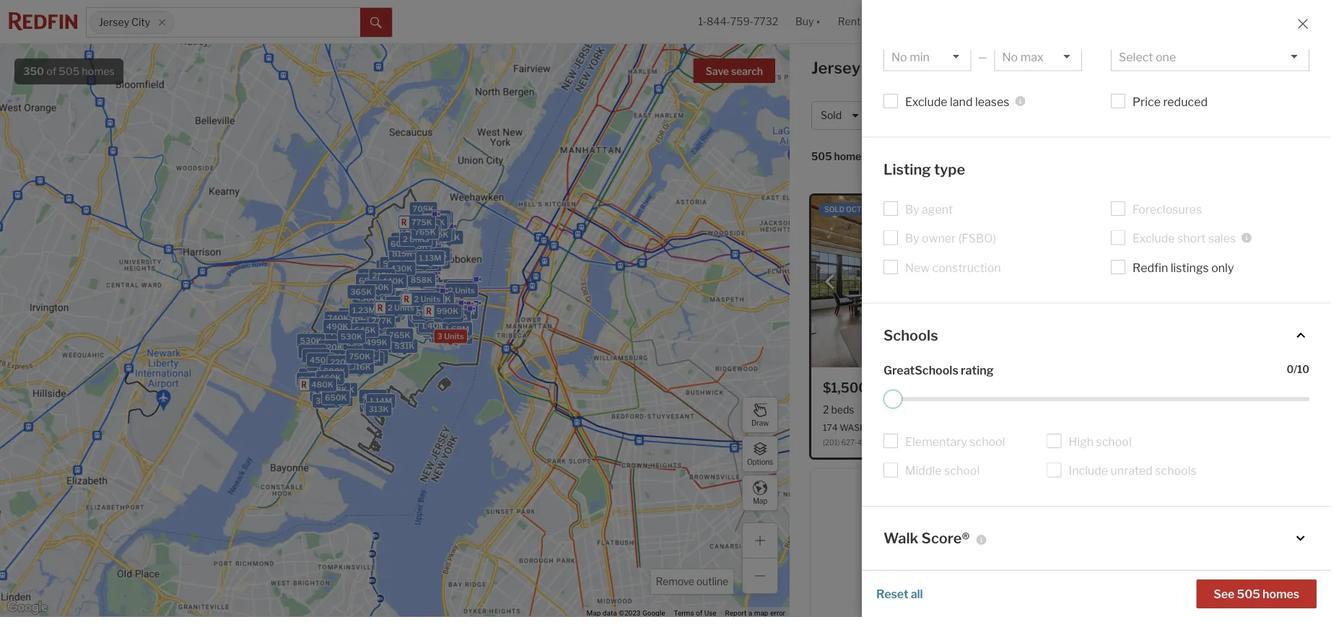 Task type: describe. For each thing, give the bounding box(es) containing it.
2.90m
[[440, 327, 465, 336]]

230k
[[344, 338, 366, 348]]

1 vertical spatial 990k
[[446, 327, 468, 336]]

price inside button
[[884, 109, 909, 122]]

market insights link
[[1151, 47, 1237, 79]]

1.68m
[[446, 325, 469, 334]]

1-844-759-7732 link
[[698, 15, 778, 28]]

925k
[[427, 301, 449, 311]]

4805
[[1113, 438, 1132, 447]]

0 vertical spatial 4
[[446, 282, 452, 291]]

$220,000
[[1078, 380, 1142, 396]]

810k
[[414, 241, 434, 250]]

1.23m
[[352, 306, 376, 315]]

exclude for exclude land leases
[[905, 95, 948, 109]]

0 horizontal spatial 705k
[[349, 337, 371, 346]]

1.30m
[[419, 290, 443, 299]]

220k down 499k
[[364, 352, 385, 362]]

0 vertical spatial 640k
[[394, 235, 416, 245]]

1 vertical spatial 385k
[[414, 267, 436, 276]]

map region
[[0, 0, 892, 617]]

0 horizontal spatial 740k
[[328, 314, 349, 323]]

last for $1,500,220
[[900, 384, 917, 395]]

4947
[[858, 438, 876, 447]]

greatschools rating
[[884, 364, 994, 378]]

0 vertical spatial 360k
[[423, 218, 445, 227]]

480k up 362k
[[311, 380, 333, 390]]

899k
[[419, 314, 441, 324]]

0 vertical spatial 725k
[[360, 322, 381, 332]]

new construction
[[905, 261, 1001, 275]]

1 vertical spatial 285k
[[361, 293, 383, 302]]

1 vertical spatial 360k
[[418, 250, 440, 259]]

0 horizontal spatial city
[[131, 16, 150, 28]]

277k
[[372, 316, 392, 326]]

0 vertical spatial 620k
[[345, 322, 367, 331]]

1 horizontal spatial 875k
[[410, 292, 431, 302]]

0 horizontal spatial 460k
[[319, 373, 341, 383]]

220k up 658k
[[320, 373, 341, 383]]

photo of 174 washington st unit 3b, jersey city, nj 07302 image
[[812, 196, 1053, 368]]

1 list box from the left
[[884, 42, 972, 71]]

627-
[[841, 438, 858, 447]]

1 horizontal spatial 585k
[[345, 312, 366, 321]]

455k
[[413, 309, 434, 319]]

0 horizontal spatial 530k
[[300, 336, 322, 346]]

unit
[[912, 422, 929, 433]]

1 horizontal spatial 420k
[[354, 349, 376, 358]]

0 vertical spatial 365k
[[373, 276, 395, 286]]

0 vertical spatial 1.41m
[[427, 249, 449, 259]]

1 vertical spatial 640k
[[413, 264, 435, 273]]

262k
[[359, 322, 380, 331]]

429k
[[305, 351, 327, 361]]

0 vertical spatial 845k
[[408, 234, 430, 243]]

370k
[[360, 314, 382, 323]]

0 vertical spatial 4 units
[[446, 282, 473, 291]]

1 horizontal spatial 530k
[[341, 332, 363, 341]]

695k
[[328, 317, 350, 326]]

1 horizontal spatial 1.00m
[[432, 331, 456, 340]]

1
[[1217, 109, 1222, 122]]

new
[[905, 261, 930, 275]]

school for high school
[[1096, 435, 1132, 449]]

2 vertical spatial 640k
[[421, 324, 443, 334]]

3 list box from the left
[[1111, 42, 1310, 71]]

0 horizontal spatial 1.09m
[[393, 279, 417, 289]]

listing type
[[884, 161, 965, 178]]

2 horizontal spatial 800k
[[440, 322, 462, 331]]

670k
[[316, 382, 338, 392]]

0 vertical spatial 590k
[[399, 293, 421, 303]]

375k
[[412, 277, 433, 286]]

0 horizontal spatial 540k
[[323, 394, 345, 403]]

see 505 homes button
[[1197, 580, 1317, 609]]

home
[[952, 109, 980, 122]]

0 vertical spatial 1.60m
[[403, 230, 427, 239]]

jersey for jersey city, nj homes for sale
[[812, 58, 861, 78]]

531k
[[395, 342, 415, 351]]

598k
[[413, 309, 435, 318]]

last sold price for $220,000
[[1145, 384, 1206, 395]]

all
[[1166, 109, 1179, 122]]

1.01m
[[443, 326, 465, 335]]

1 horizontal spatial city
[[1251, 63, 1274, 77]]

680k
[[359, 276, 381, 285]]

/10
[[1294, 364, 1310, 376]]

0 vertical spatial 700k
[[399, 240, 421, 250]]

st
[[902, 422, 911, 433]]

only
[[1212, 261, 1234, 275]]

0 vertical spatial 595k
[[405, 227, 427, 236]]

505 inside button
[[1237, 587, 1261, 601]]

1 vertical spatial 725k
[[334, 385, 354, 395]]

0 vertical spatial 420k
[[422, 311, 444, 320]]

1 horizontal spatial 1.09m
[[426, 286, 451, 296]]

699k
[[425, 296, 447, 306]]

1 vertical spatial 835k
[[380, 292, 402, 302]]

last sold price for $1,500,220
[[900, 384, 960, 395]]

430k
[[391, 264, 413, 273]]

(201) 208-4805
[[1078, 438, 1132, 447]]

sep for 4,
[[1101, 205, 1116, 214]]

0 horizontal spatial 620k
[[321, 343, 343, 352]]

reset all
[[877, 587, 923, 601]]

sold for sold sep 4, 2023
[[1079, 205, 1100, 214]]

0 horizontal spatial 650k
[[325, 393, 347, 403]]

380k
[[390, 267, 412, 276]]

1 vertical spatial 4
[[441, 312, 446, 322]]

photo of 6 alexander ct, jersey city, nj 07305 image
[[1066, 469, 1308, 617]]

1 vertical spatial 500k
[[388, 299, 410, 308]]

walk score®
[[884, 530, 970, 548]]

photo of 1870 kennedy blvd, jersey city, nj 07305 image
[[1066, 196, 1308, 368]]

0 vertical spatial 990k
[[437, 307, 459, 316]]

0 vertical spatial 655k
[[406, 242, 428, 251]]

homes inside button
[[1263, 587, 1300, 601]]

•
[[1212, 109, 1215, 122]]

sale
[[1005, 58, 1038, 78]]

elementary
[[905, 435, 967, 449]]

1 vertical spatial 505
[[812, 150, 832, 163]]

862k
[[376, 311, 398, 320]]

1.08m
[[419, 314, 444, 323]]

865k
[[414, 251, 436, 261]]

1 vertical spatial 700k
[[414, 253, 436, 262]]

all filters • 1
[[1166, 109, 1222, 122]]

315k
[[374, 288, 394, 298]]

0 vertical spatial 835k
[[404, 227, 426, 237]]

0 horizontal spatial 420k
[[313, 390, 335, 400]]

jersey city
[[99, 16, 150, 28]]

high
[[1069, 435, 1094, 449]]

1 vertical spatial 655k
[[346, 339, 368, 348]]

543k
[[426, 303, 448, 313]]

2 vertical spatial 365k
[[367, 403, 388, 412]]

1.13m
[[419, 254, 442, 263]]

749k
[[346, 322, 367, 332]]

options button
[[742, 436, 778, 472]]

0 horizontal spatial 520k
[[384, 300, 405, 309]]

1 horizontal spatial 740k
[[418, 316, 439, 325]]

sep for 28,
[[1101, 479, 1116, 487]]

0 vertical spatial city,
[[864, 58, 898, 78]]

1 horizontal spatial homes
[[834, 150, 867, 163]]

middle school
[[905, 464, 980, 478]]

sold for $1,500,220
[[919, 384, 937, 395]]

2 horizontal spatial 660k
[[372, 297, 394, 307]]

2 horizontal spatial 650k
[[434, 326, 456, 336]]

0 vertical spatial 385k
[[423, 227, 444, 236]]

include
[[1069, 464, 1108, 478]]

score®
[[922, 530, 970, 548]]

0 horizontal spatial homes
[[82, 65, 115, 78]]

844-
[[707, 15, 731, 28]]

sales
[[1209, 232, 1236, 246]]

1.75m
[[424, 302, 448, 312]]

235k
[[368, 287, 389, 297]]

949k
[[394, 244, 416, 253]]

1 vertical spatial 365k
[[350, 287, 372, 297]]

910k
[[412, 258, 433, 267]]

643k
[[414, 258, 435, 267]]

1 vertical spatial 845k
[[387, 341, 409, 351]]

exclude for exclude short sales
[[1133, 232, 1175, 246]]

recommended
[[910, 150, 983, 163]]

2 vertical spatial 700k
[[372, 324, 394, 334]]

609k
[[352, 351, 374, 360]]

2 vertical spatial 1.60m
[[342, 310, 366, 320]]

465k
[[417, 260, 438, 269]]

middle
[[905, 464, 942, 478]]

1 horizontal spatial 800k
[[415, 217, 438, 227]]

construction
[[933, 261, 1001, 275]]

767k
[[427, 215, 448, 224]]

1 vertical spatial 1.60m
[[416, 295, 440, 304]]

1.20m
[[417, 292, 441, 302]]

1 vertical spatial 450k
[[310, 355, 332, 365]]

remove outline
[[656, 576, 729, 588]]

market insights | city guide
[[1151, 63, 1307, 77]]

2 vertical spatial 835k
[[367, 315, 388, 324]]

0 vertical spatial 5 units
[[432, 307, 459, 316]]

0 horizontal spatial 440k
[[304, 352, 326, 361]]

0 horizontal spatial 590k
[[324, 367, 346, 376]]

550k
[[422, 218, 444, 228]]

174 washington st unit 3b, jersey city, nj 07302 (201) 627-4947
[[823, 422, 1033, 447]]

0 vertical spatial 650k
[[407, 302, 429, 311]]

1.37m
[[414, 297, 438, 306]]

220k down 715k
[[330, 358, 352, 367]]

0 horizontal spatial 815k
[[392, 249, 413, 258]]

2 vertical spatial 660k
[[348, 363, 370, 373]]

sold button
[[812, 101, 869, 130]]

2 vertical spatial 595k
[[332, 352, 354, 362]]

7 units
[[447, 307, 474, 316]]

0 vertical spatial 5
[[432, 307, 437, 316]]



Task type: locate. For each thing, give the bounding box(es) containing it.
2 horizontal spatial 505
[[1237, 587, 1261, 601]]

3 units
[[397, 243, 424, 252], [434, 307, 461, 316], [439, 308, 466, 317], [431, 321, 458, 330], [437, 332, 464, 341]]

sold
[[825, 205, 845, 214], [1079, 205, 1100, 214], [1079, 479, 1100, 487]]

submit search image
[[370, 17, 382, 29]]

1.15m
[[364, 304, 386, 313]]

school down 'elementary school'
[[944, 464, 980, 478]]

620k down "390k"
[[345, 322, 367, 331]]

1 vertical spatial 5 units
[[426, 326, 453, 336]]

0 horizontal spatial 645k
[[300, 375, 321, 384]]

city, inside 174 washington st unit 3b, jersey city, nj 07302 (201) 627-4947
[[974, 422, 991, 433]]

365k down 586k
[[367, 403, 388, 412]]

2 1.12m from the top
[[435, 331, 457, 341]]

nj inside 174 washington st unit 3b, jersey city, nj 07302 (201) 627-4947
[[993, 422, 1004, 433]]

2023 for sold sep 28, 2023
[[1130, 479, 1149, 487]]

0 horizontal spatial 505
[[59, 65, 79, 78]]

645k
[[354, 326, 376, 335], [300, 375, 321, 384]]

1 horizontal spatial last sold price
[[1145, 384, 1206, 395]]

0 horizontal spatial 475k
[[310, 360, 331, 369]]

1 horizontal spatial 645k
[[354, 326, 376, 335]]

1 vertical spatial 660k
[[316, 353, 338, 362]]

type for listing type
[[934, 161, 965, 178]]

1 horizontal spatial 5
[[432, 307, 437, 316]]

780k
[[414, 230, 435, 240]]

2 sep from the top
[[1101, 479, 1116, 487]]

0 vertical spatial 505
[[59, 65, 79, 78]]

(201) left 208-
[[1078, 438, 1095, 447]]

2.27m
[[418, 287, 442, 297]]

1 vertical spatial 815k
[[392, 249, 413, 258]]

1 horizontal spatial 505
[[812, 150, 832, 163]]

0 vertical spatial 460k
[[367, 283, 389, 292]]

705k up 609k
[[349, 337, 371, 346]]

city right "|"
[[1251, 63, 1274, 77]]

1.35m
[[415, 291, 439, 301]]

1 1.12m from the top
[[435, 307, 457, 316]]

0 vertical spatial 285k
[[429, 213, 450, 223]]

480k up 670k on the bottom left
[[320, 371, 342, 381]]

city left remove jersey city image
[[131, 16, 150, 28]]

0 horizontal spatial sold
[[821, 109, 842, 122]]

436k
[[374, 297, 395, 306]]

city, up 'elementary school'
[[974, 422, 991, 433]]

1 vertical spatial 800k
[[440, 322, 462, 331]]

4, for sep
[[1117, 205, 1124, 214]]

759-
[[731, 15, 754, 28]]

save
[[706, 65, 729, 78]]

2 last sold price from the left
[[1145, 384, 1206, 395]]

2023 for sold sep 4, 2023
[[1125, 205, 1144, 214]]

google image
[[4, 599, 51, 617]]

599k
[[329, 350, 351, 359]]

1 by from the top
[[905, 203, 920, 217]]

type up agent on the top of page
[[934, 161, 965, 178]]

0 vertical spatial 815k
[[426, 217, 446, 226]]

835k
[[404, 227, 426, 237], [380, 292, 402, 302], [367, 315, 388, 324]]

0 horizontal spatial 660k
[[316, 353, 338, 362]]

275k
[[370, 298, 391, 307]]

2 (201) from the left
[[1078, 438, 1095, 447]]

2023 up exclude short sales
[[1125, 205, 1144, 214]]

by
[[905, 203, 920, 217], [905, 232, 920, 246]]

1 vertical spatial 1.41m
[[415, 297, 438, 307]]

480k up 730k
[[363, 273, 385, 282]]

600k
[[417, 230, 439, 239], [391, 239, 413, 249], [396, 261, 419, 270], [361, 271, 383, 281], [356, 328, 378, 338], [328, 351, 351, 360]]

0 vertical spatial 450k
[[356, 294, 378, 303]]

1 vertical spatial 585k
[[315, 352, 337, 361]]

map button
[[742, 475, 778, 511]]

645k down 429k
[[300, 375, 321, 384]]

0 vertical spatial 440k
[[382, 277, 404, 286]]

1 horizontal spatial 440k
[[382, 277, 404, 286]]

sold for sold oct 4, 2023
[[825, 205, 845, 214]]

previous button image
[[823, 275, 838, 289]]

sep
[[1101, 205, 1116, 214], [1101, 479, 1116, 487]]

450k up 1.23m
[[356, 294, 378, 303]]

2.65m
[[422, 313, 447, 323]]

0 /10
[[1287, 364, 1310, 376]]

1,446 sq ft
[[905, 404, 955, 416]]

440k left 509k
[[304, 352, 326, 361]]

sold up 505 homes
[[821, 109, 842, 122]]

440k down 380k
[[382, 277, 404, 286]]

favorite button checkbox
[[1022, 379, 1041, 398]]

2 vertical spatial jersey
[[946, 422, 972, 433]]

1.88m
[[439, 332, 463, 341]]

1 vertical spatial 5
[[426, 326, 431, 336]]

1 4, from the left
[[863, 205, 870, 214]]

for
[[980, 58, 1002, 78]]

last right '$220,000' on the bottom right of page
[[1145, 384, 1163, 395]]

2 vertical spatial 540k
[[323, 394, 345, 403]]

2 last from the left
[[1145, 384, 1163, 395]]

school for middle school
[[944, 464, 980, 478]]

0 vertical spatial jersey
[[99, 16, 129, 28]]

2 vertical spatial 800k
[[364, 399, 387, 408]]

2 horizontal spatial sold
[[1165, 384, 1183, 395]]

sold for sold sep 28, 2023
[[1079, 479, 1100, 487]]

350k
[[365, 397, 387, 406]]

last sold price right '$220,000' on the bottom right of page
[[1145, 384, 1206, 395]]

0 vertical spatial 475k
[[389, 299, 410, 308]]

365k down 680k
[[350, 287, 372, 297]]

2 horizontal spatial homes
[[1263, 587, 1300, 601]]

895k
[[414, 310, 436, 319]]

list box
[[884, 42, 972, 71], [995, 42, 1082, 71], [1111, 42, 1310, 71]]

outline
[[697, 576, 729, 588]]

4 up 1.80m
[[446, 282, 452, 291]]

favorite button checkbox
[[1277, 379, 1296, 398]]

655k
[[406, 242, 428, 251], [346, 339, 368, 348]]

last down greatschools
[[900, 384, 917, 395]]

365k up 315k
[[373, 276, 395, 286]]

sort : recommended
[[884, 150, 983, 163]]

2 vertical spatial 500k
[[321, 395, 343, 404]]

(fsbo)
[[959, 232, 996, 246]]

0 vertical spatial 705k
[[413, 204, 434, 214]]

1 vertical spatial 440k
[[304, 352, 326, 361]]

360k
[[423, 218, 445, 227], [418, 250, 440, 259]]

400k
[[416, 244, 439, 254], [302, 347, 324, 357], [302, 371, 324, 380], [365, 402, 387, 412]]

1 vertical spatial 645k
[[300, 375, 321, 384]]

495k
[[411, 316, 433, 325]]

0 vertical spatial exclude
[[905, 95, 948, 109]]

1 horizontal spatial 450k
[[356, 294, 378, 303]]

school right high
[[1096, 435, 1132, 449]]

765k
[[416, 215, 437, 224], [414, 226, 435, 235], [415, 227, 436, 237], [421, 249, 442, 258], [389, 331, 410, 340]]

0 vertical spatial 800k
[[415, 217, 438, 227]]

1 vertical spatial 520k
[[420, 323, 441, 332]]

2 by from the top
[[905, 232, 920, 246]]

450k
[[356, 294, 378, 303], [310, 355, 332, 365]]

1 horizontal spatial (201)
[[1078, 438, 1095, 447]]

1 vertical spatial 1.12m
[[435, 331, 457, 341]]

reduced
[[1163, 95, 1208, 109]]

480k
[[363, 273, 385, 282], [320, 371, 342, 381], [311, 380, 333, 390]]

820k
[[426, 213, 448, 222]]

jersey for jersey city
[[99, 16, 129, 28]]

505 right of
[[59, 65, 79, 78]]

4, for oct
[[863, 205, 870, 214]]

redfin listings only
[[1133, 261, 1234, 275]]

0 horizontal spatial 1.00m
[[375, 307, 400, 316]]

2023 down include unrated schools
[[1130, 479, 1149, 487]]

0 horizontal spatial list box
[[884, 42, 972, 71]]

505 right see
[[1237, 587, 1261, 601]]

530k up 429k
[[300, 336, 322, 346]]

740k
[[328, 314, 349, 323], [418, 316, 439, 325]]

school down 07302
[[970, 435, 1005, 449]]

509k
[[326, 343, 348, 353]]

475k up 635k
[[310, 360, 331, 369]]

city,
[[864, 58, 898, 78], [974, 422, 991, 433]]

jersey up 'elementary school'
[[946, 422, 972, 433]]

homes right see
[[1263, 587, 1300, 601]]

1 vertical spatial 595k
[[423, 254, 444, 263]]

0 vertical spatial nj
[[901, 58, 920, 78]]

nj left the homes
[[901, 58, 920, 78]]

homes right of
[[82, 65, 115, 78]]

search
[[731, 65, 763, 78]]

705k up 885k
[[413, 204, 434, 214]]

174
[[823, 422, 838, 433]]

4 left 7 on the left of page
[[441, 312, 446, 322]]

1 vertical spatial 875k
[[367, 401, 389, 411]]

last sold price
[[900, 384, 960, 395], [1145, 384, 1206, 395]]

815k
[[426, 217, 446, 226], [392, 249, 413, 258]]

1 vertical spatial 540k
[[362, 321, 384, 330]]

1 horizontal spatial 520k
[[420, 323, 441, 332]]

645k up 1.24m
[[354, 326, 376, 335]]

school for elementary school
[[970, 435, 1005, 449]]

1 vertical spatial sep
[[1101, 479, 1116, 487]]

222k
[[431, 229, 452, 238]]

650k
[[407, 302, 429, 311], [434, 326, 456, 336], [325, 393, 347, 403]]

615k
[[399, 292, 419, 301]]

None search field
[[174, 8, 360, 37]]

0 horizontal spatial 875k
[[367, 401, 389, 411]]

2 vertical spatial 385k
[[380, 308, 402, 318]]

1 vertical spatial 620k
[[321, 343, 343, 352]]

schools
[[1155, 464, 1197, 478]]

0 vertical spatial 500k
[[383, 259, 405, 269]]

favorite button image
[[1277, 379, 1296, 398]]

0 vertical spatial 875k
[[410, 292, 431, 302]]

by left agent on the top of page
[[905, 203, 920, 217]]

favorite button image
[[1022, 379, 1041, 398]]

1 vertical spatial 475k
[[310, 360, 331, 369]]

homes
[[82, 65, 115, 78], [834, 150, 867, 163], [1263, 587, 1300, 601]]

0 vertical spatial 645k
[[354, 326, 376, 335]]

2023 right oct
[[871, 205, 890, 214]]

by left owner
[[905, 232, 920, 246]]

450k down 509k
[[310, 355, 332, 365]]

jersey up sold button
[[812, 58, 861, 78]]

4, left foreclosures
[[1117, 205, 1124, 214]]

:
[[906, 150, 908, 163]]

sold for $220,000
[[1165, 384, 1183, 395]]

city, up price button
[[864, 58, 898, 78]]

1 sep from the top
[[1101, 205, 1116, 214]]

sep left foreclosures
[[1101, 205, 1116, 214]]

insights
[[1193, 63, 1237, 77]]

school
[[970, 435, 1005, 449], [1096, 435, 1132, 449], [944, 464, 980, 478]]

2023 for sold oct 4, 2023
[[871, 205, 890, 214]]

sep left '28,'
[[1101, 479, 1116, 487]]

1 (201) from the left
[[823, 438, 840, 447]]

620k down the 445k
[[321, 343, 343, 352]]

oct
[[846, 205, 862, 214]]

999k
[[413, 250, 435, 259]]

type for home type
[[982, 109, 1003, 122]]

sold inside button
[[821, 109, 842, 122]]

840k
[[409, 258, 431, 267]]

1.28m
[[450, 283, 474, 292]]

365k
[[373, 276, 395, 286], [350, 287, 372, 297], [367, 403, 388, 412]]

last for $220,000
[[1145, 384, 1163, 395]]

1 horizontal spatial 475k
[[389, 299, 410, 308]]

exclude down jersey city, nj homes for sale
[[905, 95, 948, 109]]

exclude up redfin
[[1133, 232, 1175, 246]]

490k
[[326, 322, 349, 331]]

by for by agent
[[905, 203, 920, 217]]

agent
[[922, 203, 953, 217]]

858k
[[411, 275, 433, 285]]

0 horizontal spatial 5
[[426, 326, 431, 336]]

1 vertical spatial 4 units
[[441, 312, 468, 322]]

nj left 07302
[[993, 422, 1004, 433]]

1.73m
[[452, 307, 475, 317]]

789k
[[412, 236, 433, 245]]

700k
[[399, 240, 421, 250], [414, 253, 436, 262], [372, 324, 394, 334]]

2 horizontal spatial 540k
[[411, 293, 433, 302]]

sold down greatschools
[[919, 384, 937, 395]]

2 list box from the left
[[995, 42, 1082, 71]]

3
[[397, 243, 403, 252], [434, 307, 439, 316], [439, 308, 445, 317], [431, 321, 437, 330], [437, 332, 443, 341]]

2 vertical spatial 650k
[[325, 393, 347, 403]]

620k
[[345, 322, 367, 331], [321, 343, 343, 352]]

None range field
[[884, 390, 1310, 409]]

530k down the 749k
[[341, 332, 363, 341]]

homes
[[923, 58, 977, 78]]

0 horizontal spatial 725k
[[334, 385, 354, 395]]

0 horizontal spatial 4,
[[863, 205, 870, 214]]

|
[[1243, 63, 1246, 77]]

(201) down 174 on the bottom right of page
[[823, 438, 840, 447]]

homes down sold button
[[834, 150, 867, 163]]

100k
[[335, 316, 356, 325]]

price button
[[875, 101, 936, 130]]

1 last from the left
[[900, 384, 917, 395]]

1 vertical spatial city
[[1251, 63, 1274, 77]]

535k
[[416, 309, 437, 318]]

listings
[[1171, 261, 1209, 275]]

325k
[[373, 291, 394, 301]]

0 horizontal spatial jersey
[[99, 16, 129, 28]]

0 vertical spatial 585k
[[345, 312, 366, 321]]

350 of 505 homes
[[23, 65, 115, 78]]

770k
[[394, 240, 415, 249]]

remove jersey city image
[[158, 18, 166, 27]]

1.27m
[[358, 355, 381, 364]]

4, right oct
[[863, 205, 870, 214]]

1 last sold price from the left
[[900, 384, 960, 395]]

880k
[[391, 251, 413, 260]]

type inside button
[[982, 109, 1003, 122]]

475k down 470k
[[389, 299, 410, 308]]

2 4, from the left
[[1117, 205, 1124, 214]]

land
[[950, 95, 973, 109]]

730k
[[371, 284, 392, 293]]

2 vertical spatial 420k
[[313, 390, 335, 400]]

1 horizontal spatial 655k
[[406, 242, 428, 251]]

sq
[[934, 404, 945, 416]]

jersey inside 174 washington st unit 3b, jersey city, nj 07302 (201) 627-4947
[[946, 422, 972, 433]]

725k
[[360, 322, 381, 332], [334, 385, 354, 395]]

0 vertical spatial by
[[905, 203, 920, 217]]

type down leases
[[982, 109, 1003, 122]]

jersey left remove jersey city image
[[99, 16, 129, 28]]

1 horizontal spatial 660k
[[348, 363, 370, 373]]

sold right '$220,000' on the bottom right of page
[[1165, 384, 1183, 395]]

last sold price up the 1,446 sq ft
[[900, 384, 960, 395]]

505 down sold button
[[812, 150, 832, 163]]

(201) inside 174 washington st unit 3b, jersey city, nj 07302 (201) 627-4947
[[823, 438, 840, 447]]

720k
[[410, 224, 431, 233]]

draw
[[752, 419, 769, 428]]

schools link
[[884, 326, 1310, 345]]

1 horizontal spatial 460k
[[367, 283, 389, 292]]

by for by owner (fsbo)
[[905, 232, 920, 246]]



Task type: vqa. For each thing, say whether or not it's contained in the screenshot.
as in , a nonprofit organization. redfin recommends buyers and renters use greatschools information and ratings as a
no



